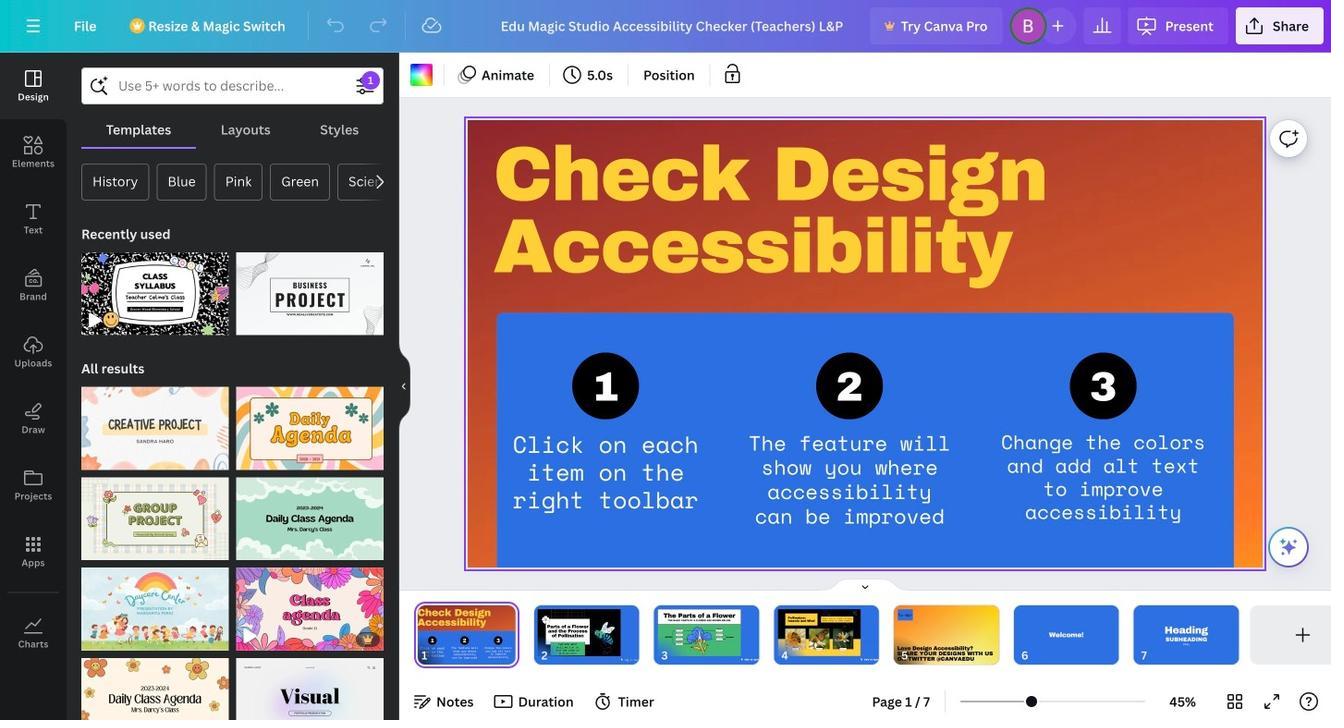 Task type: locate. For each thing, give the bounding box(es) containing it.
colorful watercolor creative project presentation group
[[81, 376, 229, 470]]

no colour image
[[411, 64, 433, 86]]

green colorful cute aesthetic group project presentation group
[[81, 467, 229, 561]]

orange groovy retro daily agenda presentation group
[[236, 376, 384, 470]]

Zoom button
[[1153, 687, 1213, 717]]

grey minimalist business project presentation group
[[236, 241, 384, 335]]

hide pages image
[[821, 578, 910, 593]]

multicolor clouds daily class agenda template group
[[236, 467, 384, 561]]

side panel tab list
[[0, 53, 67, 667]]



Task type: describe. For each thing, give the bounding box(es) containing it.
page 1 image
[[414, 606, 520, 665]]

Page title text field
[[436, 646, 443, 665]]

Use 5+ words to describe... search field
[[118, 68, 347, 104]]

colorful scrapbook nostalgia class syllabus blank education presentation group
[[81, 241, 229, 335]]

main menu bar
[[0, 0, 1332, 53]]

blue green colorful daycare center presentation group
[[81, 557, 229, 651]]

gradient minimal portfolio proposal presentation group
[[236, 647, 384, 720]]

hide image
[[399, 342, 411, 431]]

colorful floral illustrative class agenda presentation group
[[236, 557, 384, 651]]

canva assistant image
[[1278, 536, 1300, 559]]

orange and yellow retro flower power daily class agenda template group
[[81, 647, 229, 720]]

Design title text field
[[486, 7, 863, 44]]



Task type: vqa. For each thing, say whether or not it's contained in the screenshot.
Orange Yellow Hand Drawn Music Festival Instagram Post image
no



